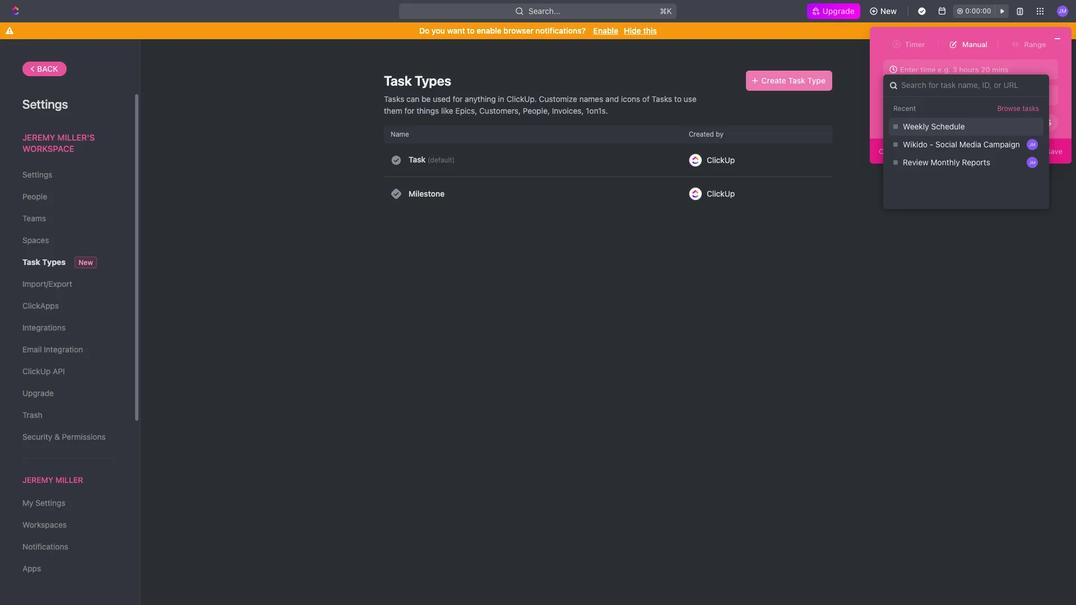 Task type: describe. For each thing, give the bounding box(es) containing it.
1on1s.
[[586, 106, 608, 115]]

customize
[[539, 94, 577, 104]]

want
[[447, 26, 465, 35]]

notifications link
[[22, 538, 112, 557]]

apps
[[22, 564, 41, 573]]

in
[[498, 94, 504, 104]]

monthly
[[931, 158, 960, 167]]

1 horizontal spatial upgrade link
[[807, 3, 860, 19]]

names
[[579, 94, 603, 104]]

new button
[[865, 2, 904, 20]]

people link
[[22, 187, 112, 206]]

milestone
[[409, 189, 445, 198]]

2 vertical spatial settings
[[35, 498, 65, 508]]

+
[[1008, 91, 1012, 100]]

people,
[[523, 106, 550, 115]]

select
[[901, 91, 922, 99]]

0 vertical spatial for
[[453, 94, 463, 104]]

my
[[22, 498, 33, 508]]

review monthly reports
[[903, 158, 990, 167]]

workspaces
[[22, 520, 67, 530]]

1 horizontal spatial task types
[[384, 73, 451, 89]]

hide
[[624, 26, 641, 35]]

upgrade inside the settings element
[[22, 388, 54, 398]]

email integration link
[[22, 340, 112, 359]]

Enter time e.g. 3 hours 20 mins text field
[[883, 59, 1058, 80]]

clickup api link
[[22, 362, 112, 381]]

2 tasks from the left
[[652, 94, 672, 104]]

enable
[[593, 26, 618, 35]]

Search for task name, ID, or URL text field
[[883, 75, 1049, 96]]

this
[[643, 26, 657, 35]]

manual
[[962, 40, 987, 48]]

anything
[[465, 94, 496, 104]]

0 horizontal spatial upgrade link
[[22, 384, 112, 403]]

types inside the settings element
[[42, 257, 66, 267]]

create task type button
[[746, 71, 832, 91]]

back link
[[22, 62, 67, 76]]

miller
[[55, 475, 83, 485]]

2 horizontal spatial new
[[1014, 91, 1030, 100]]

workspace
[[22, 143, 74, 153]]

task (default)
[[409, 155, 455, 164]]

epics,
[[455, 106, 477, 115]]

when:
[[883, 118, 904, 126]]

clickapps
[[22, 301, 59, 310]]

search...
[[529, 6, 561, 16]]

jm for review monthly reports
[[1029, 160, 1036, 165]]

email integration
[[22, 345, 83, 354]]

created by
[[689, 130, 724, 138]]

task
[[1032, 91, 1046, 100]]

my settings
[[22, 498, 65, 508]]

clickup inside the settings element
[[22, 367, 51, 376]]

do
[[419, 26, 430, 35]]

created
[[689, 130, 714, 138]]

task...
[[924, 91, 945, 99]]

jeremy for jeremy miller
[[22, 475, 53, 485]]

spaces
[[22, 235, 49, 245]]

integrations link
[[22, 318, 112, 337]]

security
[[22, 432, 52, 442]]

icons
[[621, 94, 640, 104]]

create task type
[[761, 76, 826, 85]]

0 horizontal spatial for
[[404, 106, 415, 115]]

like
[[441, 106, 453, 115]]

jm for wikido - social media campaign
[[1029, 142, 1036, 147]]

social
[[935, 140, 957, 149]]

select task... button
[[883, 85, 996, 105]]

name
[[391, 130, 409, 138]]

0:00:00
[[965, 7, 991, 15]]

review
[[903, 158, 929, 167]]

notifications?
[[536, 26, 586, 35]]

spaces link
[[22, 231, 112, 250]]



Task type: vqa. For each thing, say whether or not it's contained in the screenshot.
OF
yes



Task type: locate. For each thing, give the bounding box(es) containing it.
upgrade left new button
[[822, 6, 855, 16]]

to
[[467, 26, 475, 35], [674, 94, 682, 104]]

1 vertical spatial for
[[404, 106, 415, 115]]

types
[[415, 73, 451, 89], [42, 257, 66, 267]]

new inside the settings element
[[79, 258, 93, 267]]

trash
[[22, 410, 42, 420]]

apps link
[[22, 559, 112, 578]]

them
[[384, 106, 402, 115]]

jeremy miller
[[22, 475, 83, 485]]

task types up can
[[384, 73, 451, 89]]

jeremy up workspace
[[22, 132, 55, 142]]

clickapps link
[[22, 296, 112, 316]]

my settings link
[[22, 494, 112, 513]]

task inside button
[[788, 76, 805, 85]]

workspaces link
[[22, 516, 112, 535]]

0 horizontal spatial new
[[79, 258, 93, 267]]

miller's
[[57, 132, 95, 142]]

1 vertical spatial jm
[[1029, 160, 1036, 165]]

jeremy
[[22, 132, 55, 142], [22, 475, 53, 485]]

0 vertical spatial upgrade link
[[807, 3, 860, 19]]

things
[[417, 106, 439, 115]]

task left type
[[788, 76, 805, 85]]

task down 'spaces'
[[22, 257, 40, 267]]

people
[[22, 192, 47, 201]]

trash link
[[22, 406, 112, 425]]

2 vertical spatial new
[[79, 258, 93, 267]]

enable
[[477, 26, 501, 35]]

0 vertical spatial to
[[467, 26, 475, 35]]

settings link
[[22, 165, 112, 184]]

upgrade link
[[807, 3, 860, 19], [22, 384, 112, 403]]

0 horizontal spatial tasks
[[384, 94, 404, 104]]

type
[[807, 76, 826, 85]]

use
[[684, 94, 697, 104]]

for up epics,
[[453, 94, 463, 104]]

1 horizontal spatial new
[[880, 6, 897, 16]]

security & permissions link
[[22, 428, 112, 447]]

0 vertical spatial types
[[415, 73, 451, 89]]

task
[[384, 73, 412, 89], [788, 76, 805, 85], [409, 155, 426, 164], [22, 257, 40, 267]]

task up can
[[384, 73, 412, 89]]

import/export
[[22, 279, 72, 289]]

0 horizontal spatial upgrade
[[22, 388, 54, 398]]

1 vertical spatial to
[[674, 94, 682, 104]]

1 vertical spatial clickup
[[707, 189, 735, 198]]

for
[[453, 94, 463, 104], [404, 106, 415, 115]]

1 vertical spatial types
[[42, 257, 66, 267]]

1 horizontal spatial to
[[674, 94, 682, 104]]

tasks
[[384, 94, 404, 104], [652, 94, 672, 104]]

you
[[432, 26, 445, 35]]

1 jm from the top
[[1029, 142, 1036, 147]]

task types inside the settings element
[[22, 257, 66, 267]]

settings right my
[[35, 498, 65, 508]]

task types up import/export
[[22, 257, 66, 267]]

import/export link
[[22, 275, 112, 294]]

-
[[930, 140, 933, 149]]

clickup api
[[22, 367, 65, 376]]

0 vertical spatial new
[[880, 6, 897, 16]]

⌘k
[[660, 6, 672, 16]]

of
[[642, 94, 650, 104]]

0 horizontal spatial to
[[467, 26, 475, 35]]

and
[[605, 94, 619, 104]]

2 jm from the top
[[1029, 160, 1036, 165]]

wikido - social media campaign
[[903, 140, 1020, 149]]

1 vertical spatial upgrade link
[[22, 384, 112, 403]]

integration
[[44, 345, 83, 354]]

jeremy miller's workspace
[[22, 132, 95, 153]]

tasks can be used for anything in clickup. customize names and icons of tasks to use them for things like epics, customers, people, invoices, 1on1s.
[[384, 94, 697, 115]]

(default)
[[428, 156, 455, 164]]

new inside button
[[880, 6, 897, 16]]

tasks
[[1022, 104, 1039, 113]]

settings down back link
[[22, 97, 68, 112]]

weekly schedule
[[903, 122, 965, 131]]

upgrade down the clickup api on the bottom left of page
[[22, 388, 54, 398]]

clickup for task
[[707, 155, 735, 164]]

browse tasks
[[997, 104, 1039, 113]]

1 vertical spatial upgrade
[[22, 388, 54, 398]]

0 vertical spatial upgrade
[[822, 6, 855, 16]]

1 horizontal spatial for
[[453, 94, 463, 104]]

1 vertical spatial jeremy
[[22, 475, 53, 485]]

jeremy for jeremy miller's workspace
[[22, 132, 55, 142]]

jm down tasks
[[1029, 160, 1036, 165]]

clickup for milestone
[[707, 189, 735, 198]]

0 horizontal spatial task types
[[22, 257, 66, 267]]

teams
[[22, 214, 46, 223]]

types up import/export
[[42, 257, 66, 267]]

0 vertical spatial clickup
[[707, 155, 735, 164]]

integrations
[[22, 323, 66, 332]]

task inside the settings element
[[22, 257, 40, 267]]

clickup
[[707, 155, 735, 164], [707, 189, 735, 198], [22, 367, 51, 376]]

settings element
[[0, 39, 140, 605]]

1 tasks from the left
[[384, 94, 404, 104]]

jm right campaign
[[1029, 142, 1036, 147]]

to right want
[[467, 26, 475, 35]]

permissions
[[62, 432, 106, 442]]

settings
[[22, 97, 68, 112], [22, 170, 52, 179], [35, 498, 65, 508]]

1 horizontal spatial types
[[415, 73, 451, 89]]

to left 'use'
[[674, 94, 682, 104]]

1 jeremy from the top
[[22, 132, 55, 142]]

types up "be"
[[415, 73, 451, 89]]

wikido
[[903, 140, 928, 149]]

1 vertical spatial new
[[1014, 91, 1030, 100]]

task left (default)
[[409, 155, 426, 164]]

schedule
[[931, 122, 965, 131]]

1 horizontal spatial tasks
[[652, 94, 672, 104]]

0 vertical spatial jm
[[1029, 142, 1036, 147]]

recent
[[893, 104, 916, 113]]

0 vertical spatial jeremy
[[22, 132, 55, 142]]

upgrade link left new button
[[807, 3, 860, 19]]

browse
[[997, 104, 1020, 113]]

to inside tasks can be used for anything in clickup. customize names and icons of tasks to use them for things like epics, customers, people, invoices, 1on1s.
[[674, 94, 682, 104]]

back
[[37, 64, 58, 73]]

browser
[[503, 26, 534, 35]]

jeremy up the my settings
[[22, 475, 53, 485]]

0 vertical spatial settings
[[22, 97, 68, 112]]

0 vertical spatial task types
[[384, 73, 451, 89]]

weekly
[[903, 122, 929, 131]]

1 vertical spatial task types
[[22, 257, 66, 267]]

upgrade link down 'clickup api' link on the bottom left
[[22, 384, 112, 403]]

tasks right of
[[652, 94, 672, 104]]

used
[[433, 94, 451, 104]]

settings up people
[[22, 170, 52, 179]]

1 horizontal spatial upgrade
[[822, 6, 855, 16]]

clickup.
[[506, 94, 537, 104]]

by
[[716, 130, 724, 138]]

reports
[[962, 158, 990, 167]]

0 horizontal spatial types
[[42, 257, 66, 267]]

2 jeremy from the top
[[22, 475, 53, 485]]

jeremy inside jeremy miller's workspace
[[22, 132, 55, 142]]

2 vertical spatial clickup
[[22, 367, 51, 376]]

1 vertical spatial settings
[[22, 170, 52, 179]]

select task...
[[901, 91, 945, 99]]

0:00:00 button
[[953, 4, 1009, 18]]

do you want to enable browser notifications? enable hide this
[[419, 26, 657, 35]]

campaign
[[983, 140, 1020, 149]]

+ new task
[[1008, 91, 1046, 100]]

for down can
[[404, 106, 415, 115]]

&
[[54, 432, 60, 442]]

customers,
[[479, 106, 521, 115]]

create
[[761, 76, 786, 85]]

tasks up them
[[384, 94, 404, 104]]

be
[[422, 94, 431, 104]]



